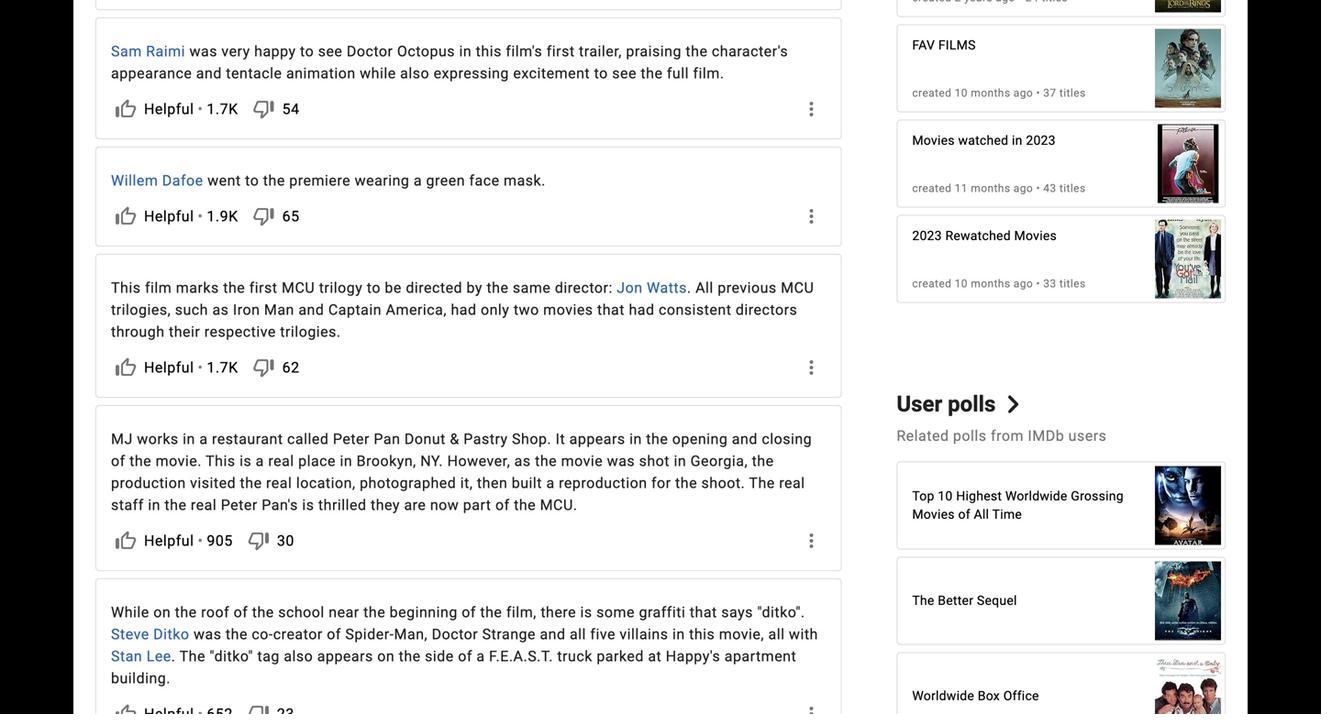 Task type: locate. For each thing, give the bounding box(es) containing it.
first up the man
[[249, 279, 278, 297]]

0 vertical spatial 10
[[955, 87, 968, 100]]

2 vertical spatial movies
[[912, 507, 955, 522]]

steve
[[111, 626, 149, 644]]

watched
[[958, 133, 1009, 148]]

2 ago from the top
[[1014, 182, 1033, 195]]

1 vertical spatial helpful • 1.7k
[[144, 359, 238, 377]]

4 helpful from the top
[[144, 533, 194, 550]]

ago left 33
[[1014, 278, 1033, 290]]

0 vertical spatial created
[[912, 87, 952, 100]]

1 vertical spatial worldwide
[[912, 689, 974, 704]]

previous
[[718, 279, 777, 297]]

marks
[[176, 279, 219, 297]]

1 horizontal spatial .
[[687, 279, 691, 297]]

0 vertical spatial on
[[153, 604, 171, 622]]

ago for in
[[1014, 182, 1033, 195]]

a inside . the "ditko" tag also appears on the side of a f.e.a.s.t. truck parked at happy's apartment building.
[[477, 648, 485, 666]]

mj works in a restaurant called peter pan donut & pastry shop. it appears in the opening and closing of the movie. this is a real place in brookyn, ny. however, as the movie was shot in georgia, the production visited the real location, photographed it, then built a reproduction for the shoot. the real staff in the real peter pan's is thrilled they are now part of the mcu.
[[111, 431, 812, 514]]

0 vertical spatial see
[[318, 43, 343, 60]]

ago for movies
[[1014, 278, 1033, 290]]

1 is helpful image from the top
[[115, 98, 137, 120]]

1 share on social media image from the top
[[800, 357, 822, 379]]

0 vertical spatial peter
[[333, 431, 370, 448]]

1 horizontal spatial worldwide
[[1006, 489, 1068, 504]]

such
[[175, 301, 208, 319]]

all down "ditko".
[[768, 626, 785, 644]]

0 vertical spatial ago
[[1014, 87, 1033, 100]]

titles
[[1060, 87, 1086, 100], [1060, 182, 1086, 195], [1060, 278, 1086, 290]]

worldwide inside top 10 highest worldwide grossing movies of all time
[[1006, 489, 1068, 504]]

0 vertical spatial helpful • 1.7k
[[144, 100, 238, 118]]

months for in
[[971, 182, 1011, 195]]

3 ago from the top
[[1014, 278, 1033, 290]]

is
[[240, 453, 252, 470], [302, 497, 314, 514], [580, 604, 592, 622]]

1 vertical spatial was
[[607, 453, 635, 470]]

10 down rewatched
[[955, 278, 968, 290]]

the inside mj works in a restaurant called peter pan donut & pastry shop. it appears in the opening and closing of the movie. this is a real place in brookyn, ny. however, as the movie was shot in georgia, the production visited the real location, photographed it, then built a reproduction for the shoot. the real staff in the real peter pan's is thrilled they are now part of the mcu.
[[749, 475, 775, 492]]

polls left chevron right inline image
[[948, 391, 996, 418]]

doctor inside while on the roof of the school near the beginning of the film, there is some graffiti that says "ditko". steve ditko was the co-creator of spider-man, doctor strange and all five villains in this movie, all with stan lee
[[432, 626, 478, 644]]

then
[[477, 475, 508, 492]]

3 created from the top
[[912, 278, 952, 290]]

1 horizontal spatial this
[[206, 453, 235, 470]]

real down called
[[268, 453, 294, 470]]

1 all from the left
[[570, 626, 586, 644]]

2 created from the top
[[912, 182, 952, 195]]

appearance
[[111, 65, 192, 82]]

2023 rewatched movies
[[912, 229, 1057, 244]]

directed
[[406, 279, 463, 297]]

share on social media image for went to the premiere wearing a green face mask.
[[800, 205, 822, 228]]

0 vertical spatial polls
[[948, 391, 996, 418]]

the down man,
[[399, 648, 421, 666]]

1 vertical spatial months
[[971, 182, 1011, 195]]

1 horizontal spatial 2023
[[1026, 133, 1056, 148]]

to right 'went'
[[245, 172, 259, 189]]

the better sequel link
[[898, 552, 1225, 650]]

this up the "expressing"
[[476, 43, 502, 60]]

2 mcu from the left
[[781, 279, 814, 297]]

2 all from the left
[[768, 626, 785, 644]]

0 horizontal spatial 2023
[[912, 229, 942, 244]]

1 titles from the top
[[1060, 87, 1086, 100]]

0 vertical spatial months
[[971, 87, 1011, 100]]

1 horizontal spatial all
[[768, 626, 785, 644]]

mask.
[[504, 172, 546, 189]]

peter left the pan
[[333, 431, 370, 448]]

2 vertical spatial is
[[580, 604, 592, 622]]

2 share on social media image from the top
[[800, 205, 822, 228]]

1 vertical spatial is helpful image
[[115, 704, 137, 715]]

0 horizontal spatial as
[[212, 301, 229, 319]]

2 vertical spatial share on social media image
[[800, 530, 822, 552]]

1 had from the left
[[451, 301, 477, 319]]

is inside while on the roof of the school near the beginning of the film, there is some graffiti that says "ditko". steve ditko was the co-creator of spider-man, doctor strange and all five villains in this movie, all with stan lee
[[580, 604, 592, 622]]

real up pan's
[[266, 475, 292, 492]]

3 is helpful image from the top
[[115, 530, 137, 552]]

2 months from the top
[[971, 182, 1011, 195]]

2 vertical spatial 10
[[938, 489, 953, 504]]

1 vertical spatial is helpful image
[[115, 357, 137, 379]]

0 vertical spatial all
[[696, 279, 714, 297]]

• down their at the top
[[198, 359, 203, 377]]

0 vertical spatial share on social media image
[[800, 357, 822, 379]]

all up consistent
[[696, 279, 714, 297]]

1 vertical spatial .
[[171, 648, 176, 666]]

movies down 43
[[1014, 229, 1057, 244]]

created 10 months ago • 37 titles
[[912, 87, 1086, 100]]

sam
[[111, 43, 142, 60]]

sam raimi link
[[111, 43, 185, 60]]

1 vertical spatial is not helpful image
[[248, 704, 270, 715]]

2 vertical spatial ago
[[1014, 278, 1033, 290]]

dafoe
[[162, 172, 203, 189]]

is not helpful image for 30
[[248, 530, 270, 552]]

production
[[111, 475, 186, 492]]

five
[[590, 626, 616, 644]]

helpful left 905
[[144, 533, 194, 550]]

sigourney weaver, stephen lang, michelle rodriguez, zoe saldana, and sam worthington in avatar (2009) image
[[1155, 457, 1221, 555]]

0 horizontal spatial mcu
[[282, 279, 315, 297]]

1 horizontal spatial on
[[377, 648, 395, 666]]

in right place
[[340, 453, 353, 470]]

1 vertical spatial ago
[[1014, 182, 1033, 195]]

willem
[[111, 172, 158, 189]]

worldwide left box
[[912, 689, 974, 704]]

. for the
[[171, 648, 176, 666]]

0 horizontal spatial this
[[111, 279, 141, 297]]

0 vertical spatial is not helpful image
[[253, 205, 275, 228]]

1 vertical spatial peter
[[221, 497, 258, 514]]

appears down "spider-"
[[317, 648, 373, 666]]

1 horizontal spatial see
[[612, 65, 637, 82]]

1 vertical spatial also
[[284, 648, 313, 666]]

1 ago from the top
[[1014, 87, 1033, 100]]

1 vertical spatial that
[[690, 604, 717, 622]]

0 vertical spatial that
[[597, 301, 625, 319]]

0 horizontal spatial this
[[476, 43, 502, 60]]

to left be
[[367, 279, 381, 297]]

the
[[749, 475, 775, 492], [912, 594, 935, 609], [180, 648, 206, 666]]

ago left 37
[[1014, 87, 1033, 100]]

2 vertical spatial the
[[180, 648, 206, 666]]

as inside mj works in a restaurant called peter pan donut & pastry shop. it appears in the opening and closing of the movie. this is a real place in brookyn, ny. however, as the movie was shot in georgia, the production visited the real location, photographed it, then built a reproduction for the shoot. the real staff in the real peter pan's is thrilled they are now part of the mcu.
[[514, 453, 531, 470]]

it,
[[460, 475, 473, 492]]

1 created from the top
[[912, 87, 952, 100]]

0 horizontal spatial the
[[180, 648, 206, 666]]

chevron right inline image
[[1005, 396, 1022, 413]]

2 share on social media image from the top
[[800, 704, 822, 715]]

0 vertical spatial 1.7k
[[207, 100, 238, 118]]

helpful down the appearance at the top
[[144, 100, 194, 118]]

months down 2023 rewatched movies
[[971, 278, 1011, 290]]

1 vertical spatial all
[[974, 507, 989, 522]]

they
[[371, 497, 400, 514]]

0 vertical spatial this
[[476, 43, 502, 60]]

of
[[111, 453, 125, 470], [495, 497, 510, 514], [958, 507, 971, 522], [234, 604, 248, 622], [462, 604, 476, 622], [327, 626, 341, 644], [458, 648, 472, 666]]

america,
[[386, 301, 447, 319]]

0 horizontal spatial that
[[597, 301, 625, 319]]

and inside while on the roof of the school near the beginning of the film, there is some graffiti that says "ditko". steve ditko was the co-creator of spider-man, doctor strange and all five villains in this movie, all with stan lee
[[540, 626, 566, 644]]

polls down user polls link
[[953, 427, 987, 445]]

titles right 37
[[1060, 87, 1086, 100]]

1.9k
[[207, 208, 238, 225]]

to
[[300, 43, 314, 60], [594, 65, 608, 82], [245, 172, 259, 189], [367, 279, 381, 297]]

1 vertical spatial is not helpful image
[[253, 357, 275, 379]]

2 horizontal spatial the
[[912, 594, 935, 609]]

0 vertical spatial is helpful image
[[115, 98, 137, 120]]

10 for films
[[955, 87, 968, 100]]

share on social media image up "closing"
[[800, 357, 822, 379]]

in inside "was very happy to see doctor octopus in this film's first trailer, praising the character's appearance and tentacle animation while also expressing excitement to see the full film."
[[459, 43, 472, 60]]

1 vertical spatial 10
[[955, 278, 968, 290]]

mcu inside '. all previous mcu trilogies, such as iron man and captain america, had only two movies that had consistent directors through their respective trilogies.'
[[781, 279, 814, 297]]

is not helpful image left 65
[[253, 205, 275, 228]]

1 vertical spatial share on social media image
[[800, 704, 822, 715]]

2 helpful • 1.7k from the top
[[144, 359, 238, 377]]

2023
[[1026, 133, 1056, 148], [912, 229, 942, 244]]

helpful • 1.9k
[[144, 208, 238, 225]]

share on social media image down with at the right of page
[[800, 704, 822, 715]]

months up movies watched in 2023
[[971, 87, 1011, 100]]

1 horizontal spatial mcu
[[781, 279, 814, 297]]

beginning
[[390, 604, 458, 622]]

created down rewatched
[[912, 278, 952, 290]]

helpful for 65
[[144, 208, 194, 225]]

3 months from the top
[[971, 278, 1011, 290]]

1 vertical spatial created
[[912, 182, 952, 195]]

0 vertical spatial is not helpful image
[[253, 98, 275, 120]]

the down production at the bottom
[[165, 497, 187, 514]]

worldwide up the 'time'
[[1006, 489, 1068, 504]]

1 vertical spatial this
[[206, 453, 235, 470]]

is up five
[[580, 604, 592, 622]]

2 vertical spatial created
[[912, 278, 952, 290]]

this up "trilogies,"
[[111, 279, 141, 297]]

from
[[991, 427, 1024, 445]]

months
[[971, 87, 1011, 100], [971, 182, 1011, 195], [971, 278, 1011, 290]]

33
[[1044, 278, 1057, 290]]

the left better
[[912, 594, 935, 609]]

0 horizontal spatial doctor
[[347, 43, 393, 60]]

peter down visited
[[221, 497, 258, 514]]

is not helpful image left 30
[[248, 530, 270, 552]]

first
[[547, 43, 575, 60], [249, 279, 278, 297]]

2 1.7k from the top
[[207, 359, 238, 377]]

the up the 'film.'
[[686, 43, 708, 60]]

that down jon
[[597, 301, 625, 319]]

2 is helpful image from the top
[[115, 357, 137, 379]]

helpful down their at the top
[[144, 359, 194, 377]]

doctor up side
[[432, 626, 478, 644]]

. up consistent
[[687, 279, 691, 297]]

as up built
[[514, 453, 531, 470]]

titles right 33
[[1060, 278, 1086, 290]]

10 for rewatched
[[955, 278, 968, 290]]

1 mcu from the left
[[282, 279, 315, 297]]

1 horizontal spatial that
[[690, 604, 717, 622]]

appears inside . the "ditko" tag also appears on the side of a f.e.a.s.t. truck parked at happy's apartment building.
[[317, 648, 373, 666]]

2023 left rewatched
[[912, 229, 942, 244]]

2 vertical spatial titles
[[1060, 278, 1086, 290]]

1.7k
[[207, 100, 238, 118], [207, 359, 238, 377]]

the down ditko
[[180, 648, 206, 666]]

. the "ditko" tag also appears on the side of a f.e.a.s.t. truck parked at happy's apartment building.
[[111, 648, 797, 688]]

1 horizontal spatial the
[[749, 475, 775, 492]]

visited
[[190, 475, 236, 492]]

1 horizontal spatial appears
[[569, 431, 625, 448]]

all
[[696, 279, 714, 297], [974, 507, 989, 522]]

see up animation
[[318, 43, 343, 60]]

a down the strange
[[477, 648, 485, 666]]

1 helpful from the top
[[144, 100, 194, 118]]

0 vertical spatial first
[[547, 43, 575, 60]]

movies down the 'top'
[[912, 507, 955, 522]]

also down octopus
[[400, 65, 430, 82]]

user polls link
[[897, 391, 1022, 418]]

helpful • 1.7k down the appearance at the top
[[144, 100, 238, 118]]

of right side
[[458, 648, 472, 666]]

location,
[[296, 475, 356, 492]]

0 horizontal spatial appears
[[317, 648, 373, 666]]

helpful down 'willem dafoe' link
[[144, 208, 194, 225]]

man,
[[394, 626, 428, 644]]

of down highest
[[958, 507, 971, 522]]

as inside '. all previous mcu trilogies, such as iron man and captain america, had only two movies that had consistent directors through their respective trilogies.'
[[212, 301, 229, 319]]

doctor inside "was very happy to see doctor octopus in this film's first trailer, praising the character's appearance and tentacle animation while also expressing excitement to see the full film."
[[347, 43, 393, 60]]

1 horizontal spatial doctor
[[432, 626, 478, 644]]

0 horizontal spatial first
[[249, 279, 278, 297]]

1 vertical spatial doctor
[[432, 626, 478, 644]]

2 titles from the top
[[1060, 182, 1086, 195]]

titles right 43
[[1060, 182, 1086, 195]]

. inside '. all previous mcu trilogies, such as iron man and captain america, had only two movies that had consistent directors through their respective trilogies.'
[[687, 279, 691, 297]]

905
[[207, 533, 233, 550]]

1 vertical spatial titles
[[1060, 182, 1086, 195]]

first up excitement
[[547, 43, 575, 60]]

1 vertical spatial polls
[[953, 427, 987, 445]]

polls for related
[[953, 427, 987, 445]]

is helpful image down the appearance at the top
[[115, 98, 137, 120]]

had
[[451, 301, 477, 319], [629, 301, 655, 319]]

the inside . the "ditko" tag also appears on the side of a f.e.a.s.t. truck parked at happy's apartment building.
[[180, 648, 206, 666]]

on inside . the "ditko" tag also appears on the side of a f.e.a.s.t. truck parked at happy's apartment building.
[[377, 648, 395, 666]]

1 vertical spatial share on social media image
[[800, 205, 822, 228]]

share on social media image
[[800, 98, 822, 120], [800, 205, 822, 228], [800, 530, 822, 552]]

worldwide box office link
[[898, 648, 1225, 715]]

is helpful image down through
[[115, 357, 137, 379]]

is helpful image
[[115, 98, 137, 120], [115, 357, 137, 379], [115, 530, 137, 552]]

in right shot
[[674, 453, 686, 470]]

1 vertical spatial 1.7k
[[207, 359, 238, 377]]

the up production at the bottom
[[130, 453, 152, 470]]

the up "spider-"
[[363, 604, 386, 622]]

is not helpful image left '54'
[[253, 98, 275, 120]]

1 horizontal spatial all
[[974, 507, 989, 522]]

2 had from the left
[[629, 301, 655, 319]]

grossing
[[1071, 489, 1124, 504]]

1 vertical spatial appears
[[317, 648, 373, 666]]

2 vertical spatial is not helpful image
[[248, 530, 270, 552]]

steve guttenberg, tom selleck, ted danson, lisa blair, and michelle blair in three men and a baby (1987) image
[[1155, 648, 1221, 715]]

real
[[268, 453, 294, 470], [266, 475, 292, 492], [779, 475, 805, 492], [191, 497, 217, 514]]

parked
[[597, 648, 644, 666]]

0 vertical spatial share on social media image
[[800, 98, 822, 120]]

2 horizontal spatial is
[[580, 604, 592, 622]]

only
[[481, 301, 510, 319]]

1 1.7k from the top
[[207, 100, 238, 118]]

first inside "was very happy to see doctor octopus in this film's first trailer, praising the character's appearance and tentacle animation while also expressing excitement to see the full film."
[[547, 43, 575, 60]]

doctor up while
[[347, 43, 393, 60]]

is down location,
[[302, 497, 314, 514]]

the up shot
[[646, 431, 668, 448]]

2 vertical spatial is helpful image
[[115, 530, 137, 552]]

was very happy to see doctor octopus in this film's first trailer, praising the character's appearance and tentacle animation while also expressing excitement to see the full film.
[[111, 43, 788, 82]]

is not helpful image
[[253, 98, 275, 120], [253, 357, 275, 379], [248, 530, 270, 552]]

is not helpful image for willem dafoe went to the premiere wearing a green face mask.
[[253, 205, 275, 228]]

excitement
[[513, 65, 590, 82]]

this up happy's
[[689, 626, 715, 644]]

in up the "expressing"
[[459, 43, 472, 60]]

in up happy's
[[673, 626, 685, 644]]

share on social media image
[[800, 357, 822, 379], [800, 704, 822, 715]]

also down 'creator' at bottom
[[284, 648, 313, 666]]

1 vertical spatial is
[[302, 497, 314, 514]]

share on social media image for . all previous mcu trilogies, such as iron man and captain america, had only two movies that had consistent directors through their respective trilogies.
[[800, 357, 822, 379]]

ago left 43
[[1014, 182, 1033, 195]]

on down "spider-"
[[377, 648, 395, 666]]

was inside "was very happy to see doctor octopus in this film's first trailer, praising the character's appearance and tentacle animation while also expressing excitement to see the full film."
[[189, 43, 217, 60]]

0 vertical spatial was
[[189, 43, 217, 60]]

works
[[137, 431, 179, 448]]

3 titles from the top
[[1060, 278, 1086, 290]]

is helpful image
[[115, 205, 137, 228], [115, 704, 137, 715]]

that inside while on the roof of the school near the beginning of the film, there is some graffiti that says "ditko". steve ditko was the co-creator of spider-man, doctor strange and all five villains in this movie, all with stan lee
[[690, 604, 717, 622]]

and inside mj works in a restaurant called peter pan donut & pastry shop. it appears in the opening and closing of the movie. this is a real place in brookyn, ny. however, as the movie was shot in georgia, the production visited the real location, photographed it, then built a reproduction for the shoot. the real staff in the real peter pan's is thrilled they are now part of the mcu.
[[732, 431, 758, 448]]

is helpful image down willem
[[115, 205, 137, 228]]

0 vertical spatial also
[[400, 65, 430, 82]]

the up pan's
[[240, 475, 262, 492]]

and down very
[[196, 65, 222, 82]]

. inside . the "ditko" tag also appears on the side of a f.e.a.s.t. truck parked at happy's apartment building.
[[171, 648, 176, 666]]

are
[[404, 497, 426, 514]]

that inside '. all previous mcu trilogies, such as iron man and captain america, had only two movies that had consistent directors through their respective trilogies.'
[[597, 301, 625, 319]]

of down then
[[495, 497, 510, 514]]

of right the roof
[[234, 604, 248, 622]]

0 horizontal spatial all
[[696, 279, 714, 297]]

film
[[145, 279, 172, 297]]

the up "ditko"
[[226, 626, 248, 644]]

1 months from the top
[[971, 87, 1011, 100]]

created 11 months ago • 43 titles
[[912, 182, 1086, 195]]

1 share on social media image from the top
[[800, 98, 822, 120]]

roof
[[201, 604, 230, 622]]

films
[[938, 38, 976, 53]]

on
[[153, 604, 171, 622], [377, 648, 395, 666]]

2 helpful from the top
[[144, 208, 194, 225]]

the down the praising
[[641, 65, 663, 82]]

0 vertical spatial worldwide
[[1006, 489, 1068, 504]]

1 vertical spatial first
[[249, 279, 278, 297]]

mcu up directors
[[781, 279, 814, 297]]

willem dafoe went to the premiere wearing a green face mask.
[[111, 172, 546, 189]]

0 horizontal spatial .
[[171, 648, 176, 666]]

0 horizontal spatial all
[[570, 626, 586, 644]]

this inside while on the roof of the school near the beginning of the film, there is some graffiti that says "ditko". steve ditko was the co-creator of spider-man, doctor strange and all five villains in this movie, all with stan lee
[[689, 626, 715, 644]]

1 helpful • 1.7k from the top
[[144, 100, 238, 118]]

also
[[400, 65, 430, 82], [284, 648, 313, 666]]

consistent
[[659, 301, 732, 319]]

mcu up the man
[[282, 279, 315, 297]]

is not helpful image left 62
[[253, 357, 275, 379]]

movies watched in 2023
[[912, 133, 1056, 148]]

54
[[282, 100, 300, 118]]

it
[[556, 431, 565, 448]]

created
[[912, 87, 952, 100], [912, 182, 952, 195], [912, 278, 952, 290]]

helpful
[[144, 100, 194, 118], [144, 208, 194, 225], [144, 359, 194, 377], [144, 533, 194, 550]]

in
[[459, 43, 472, 60], [1012, 133, 1023, 148], [183, 431, 195, 448], [630, 431, 642, 448], [340, 453, 353, 470], [674, 453, 686, 470], [148, 497, 161, 514], [673, 626, 685, 644]]

1 horizontal spatial this
[[689, 626, 715, 644]]

1 vertical spatial on
[[377, 648, 395, 666]]

is not helpful image
[[253, 205, 275, 228], [248, 704, 270, 715]]

face
[[469, 172, 500, 189]]

1 horizontal spatial also
[[400, 65, 430, 82]]

0 vertical spatial as
[[212, 301, 229, 319]]

10 inside top 10 highest worldwide grossing movies of all time
[[938, 489, 953, 504]]

willem dafoe link
[[111, 172, 203, 189]]

sam raimi
[[111, 43, 185, 60]]

villains
[[620, 626, 668, 644]]

school
[[278, 604, 325, 622]]

built
[[512, 475, 542, 492]]

2 is helpful image from the top
[[115, 704, 137, 715]]

1 vertical spatial 2023
[[912, 229, 942, 244]]

0 horizontal spatial on
[[153, 604, 171, 622]]

0 vertical spatial is helpful image
[[115, 205, 137, 228]]

related
[[897, 427, 949, 445]]

1 is helpful image from the top
[[115, 205, 137, 228]]

happy
[[254, 43, 296, 60]]

3 helpful from the top
[[144, 359, 194, 377]]

2023 down 37
[[1026, 133, 1056, 148]]

this inside "was very happy to see doctor octopus in this film's first trailer, praising the character's appearance and tentacle animation while also expressing excitement to see the full film."
[[476, 43, 502, 60]]

was down the roof
[[194, 626, 222, 644]]

0 vertical spatial titles
[[1060, 87, 1086, 100]]

on up ditko
[[153, 604, 171, 622]]



Task type: describe. For each thing, give the bounding box(es) containing it.
character's
[[712, 43, 788, 60]]

helpful • 1.7k for 62
[[144, 359, 238, 377]]

user
[[897, 391, 942, 418]]

3 share on social media image from the top
[[800, 530, 822, 552]]

0 vertical spatial movies
[[912, 133, 955, 148]]

directors
[[736, 301, 798, 319]]

share on social media image for was very happy to see doctor octopus in this film's first trailer, praising the character's appearance and tentacle animation while also expressing excitement to see the full film.
[[800, 98, 822, 120]]

• left 43
[[1036, 182, 1040, 195]]

expressing
[[434, 65, 509, 82]]

titles for movies
[[1060, 278, 1086, 290]]

fav films
[[912, 38, 976, 53]]

side
[[425, 648, 454, 666]]

0 vertical spatial this
[[111, 279, 141, 297]]

appears inside mj works in a restaurant called peter pan donut & pastry shop. it appears in the opening and closing of the movie. this is a real place in brookyn, ny. however, as the movie was shot in georgia, the production visited the real location, photographed it, then built a reproduction for the shoot. the real staff in the real peter pan's is thrilled they are now part of the mcu.
[[569, 431, 625, 448]]

. all previous mcu trilogies, such as iron man and captain america, had only two movies that had consistent directors through their respective trilogies.
[[111, 279, 814, 341]]

part
[[463, 497, 491, 514]]

of inside . the "ditko" tag also appears on the side of a f.e.a.s.t. truck parked at happy's apartment building.
[[458, 648, 472, 666]]

a down the restaurant in the bottom left of the page
[[256, 453, 264, 470]]

• left 33
[[1036, 278, 1040, 290]]

helpful for 30
[[144, 533, 194, 550]]

truck
[[557, 648, 593, 666]]

• left 905
[[198, 533, 203, 550]]

in up shot
[[630, 431, 642, 448]]

also inside . the "ditko" tag also appears on the side of a f.e.a.s.t. truck parked at happy's apartment building.
[[284, 648, 313, 666]]

is helpful image for was the co-creator of spider-man, doctor strange and all five villains in this movie, all with
[[115, 704, 137, 715]]

film,
[[506, 604, 537, 622]]

trilogies,
[[111, 301, 171, 319]]

is not helpful image for 62
[[253, 357, 275, 379]]

1.7k for 54
[[207, 100, 238, 118]]

top 10 highest worldwide grossing movies of all time link
[[898, 457, 1225, 555]]

the up ditko
[[175, 604, 197, 622]]

0 horizontal spatial see
[[318, 43, 343, 60]]

in right watched
[[1012, 133, 1023, 148]]

• left 37
[[1036, 87, 1040, 100]]

movies inside top 10 highest worldwide grossing movies of all time
[[912, 507, 955, 522]]

created 10 months ago • 33 titles
[[912, 278, 1086, 290]]

was inside mj works in a restaurant called peter pan donut & pastry shop. it appears in the opening and closing of the movie. this is a real place in brookyn, ny. however, as the movie was shot in georgia, the production visited the real location, photographed it, then built a reproduction for the shoot. the real staff in the real peter pan's is thrilled they are now part of the mcu.
[[607, 453, 635, 470]]

went
[[207, 172, 241, 189]]

shot
[[639, 453, 670, 470]]

is helpful image for mj works in a restaurant called peter pan donut & pastry shop. it appears in the opening and closing of the movie. this is a real place in brookyn, ny. however, as the movie was shot in georgia, the production visited the real location, photographed it, then built a reproduction for the shoot. the real staff in the real peter pan's is thrilled they are now part of the mcu.
[[115, 530, 137, 552]]

30
[[277, 533, 294, 550]]

while
[[111, 604, 149, 622]]

top 10 highest worldwide grossing movies of all time
[[912, 489, 1124, 522]]

on inside while on the roof of the school near the beginning of the film, there is some graffiti that says "ditko". steve ditko was the co-creator of spider-man, doctor strange and all five villains in this movie, all with stan lee
[[153, 604, 171, 622]]

tag
[[257, 648, 280, 666]]

created for 2023
[[912, 278, 952, 290]]

helpful for 62
[[144, 359, 194, 377]]

helpful • 1.7k for 54
[[144, 100, 238, 118]]

all inside top 10 highest worldwide grossing movies of all time
[[974, 507, 989, 522]]

all inside '. all previous mcu trilogies, such as iron man and captain america, had only two movies that had consistent directors through their respective trilogies.'
[[696, 279, 714, 297]]

wearing
[[355, 172, 410, 189]]

building.
[[111, 670, 171, 688]]

morgan freeman, gary oldman, christian bale, michael caine, aaron eckhart, heath ledger, maggie gyllenhaal, cillian murphy, and chin han in the dark knight (2008) image
[[1155, 552, 1221, 650]]

to down trailer,
[[594, 65, 608, 82]]

watts
[[647, 279, 687, 297]]

spider-
[[345, 626, 394, 644]]

share on social media image for was the co-creator of spider-man, doctor strange and all five villains in this movie, all with
[[800, 704, 822, 715]]

the up iron
[[223, 279, 245, 297]]

creator
[[273, 626, 323, 644]]

a up movie.
[[199, 431, 208, 448]]

titles for in
[[1060, 182, 1086, 195]]

now
[[430, 497, 459, 514]]

director:
[[555, 279, 613, 297]]

created for fav
[[912, 87, 952, 100]]

the inside . the "ditko" tag also appears on the side of a f.e.a.s.t. truck parked at happy's apartment building.
[[399, 648, 421, 666]]

the up only
[[487, 279, 509, 297]]

fav
[[912, 38, 935, 53]]

through
[[111, 323, 165, 341]]

the down shop.
[[535, 453, 557, 470]]

stan lee link
[[111, 648, 171, 666]]

. for all
[[687, 279, 691, 297]]

months for movies
[[971, 278, 1011, 290]]

the up 65
[[263, 172, 285, 189]]

user polls
[[897, 391, 996, 418]]

while
[[360, 65, 396, 82]]

two
[[514, 301, 539, 319]]

says
[[721, 604, 753, 622]]

• up dafoe
[[198, 100, 203, 118]]

staff
[[111, 497, 144, 514]]

1 vertical spatial movies
[[1014, 229, 1057, 244]]

a left green
[[414, 172, 422, 189]]

strange
[[482, 626, 536, 644]]

in inside while on the roof of the school near the beginning of the film, there is some graffiti that says "ditko". steve ditko was the co-creator of spider-man, doctor strange and all five villains in this movie, all with stan lee
[[673, 626, 685, 644]]

thrilled
[[318, 497, 367, 514]]

of right "beginning"
[[462, 604, 476, 622]]

helpful for 54
[[144, 100, 194, 118]]

photographed
[[360, 475, 456, 492]]

and inside "was very happy to see doctor octopus in this film's first trailer, praising the character's appearance and tentacle animation while also expressing excitement to see the full film."
[[196, 65, 222, 82]]

"ditko".
[[757, 604, 805, 622]]

created for movies
[[912, 182, 952, 195]]

62
[[282, 359, 300, 377]]

raimi
[[146, 43, 185, 60]]

footloose (1984) image
[[1155, 115, 1221, 213]]

the right for
[[675, 475, 697, 492]]

apartment
[[725, 648, 797, 666]]

graffiti
[[639, 604, 686, 622]]

0 vertical spatial is
[[240, 453, 252, 470]]

was inside while on the roof of the school near the beginning of the film, there is some graffiti that says "ditko". steve ditko was the co-creator of spider-man, doctor strange and all five villains in this movie, all with stan lee
[[194, 626, 222, 644]]

co-
[[252, 626, 273, 644]]

full
[[667, 65, 689, 82]]

pan
[[374, 431, 400, 448]]

is not helpful image for 54
[[253, 98, 275, 120]]

• left 1.9k on the top of the page
[[198, 208, 203, 225]]

1 horizontal spatial is
[[302, 497, 314, 514]]

1 vertical spatial the
[[912, 594, 935, 609]]

the better sequel
[[912, 594, 1017, 609]]

11
[[955, 182, 968, 195]]

in up movie.
[[183, 431, 195, 448]]

also inside "was very happy to see doctor octopus in this film's first trailer, praising the character's appearance and tentacle animation while also expressing excitement to see the full film."
[[400, 65, 430, 82]]

restaurant
[[212, 431, 283, 448]]

for
[[651, 475, 671, 492]]

of inside top 10 highest worldwide grossing movies of all time
[[958, 507, 971, 522]]

called
[[287, 431, 329, 448]]

is helpful image for this film marks the first mcu trilogy to be directed by the same director:
[[115, 357, 137, 379]]

praising
[[626, 43, 682, 60]]

the down built
[[514, 497, 536, 514]]

&
[[450, 431, 459, 448]]

in down production at the bottom
[[148, 497, 161, 514]]

pan's
[[262, 497, 298, 514]]

while on the roof of the school near the beginning of the film, there is some graffiti that says "ditko". steve ditko was the co-creator of spider-man, doctor strange and all five villains in this movie, all with stan lee
[[111, 604, 818, 666]]

movie.
[[156, 453, 202, 470]]

man
[[264, 301, 294, 319]]

sequel
[[977, 594, 1017, 609]]

the up the strange
[[480, 604, 502, 622]]

shop.
[[512, 431, 552, 448]]

trilogy
[[319, 279, 363, 297]]

is not helpful image for was the co-creator of spider-man, doctor strange and all five villains in this movie, all with
[[248, 704, 270, 715]]

the up the co-
[[252, 604, 274, 622]]

this inside mj works in a restaurant called peter pan donut & pastry shop. it appears in the opening and closing of the movie. this is a real place in brookyn, ny. however, as the movie was shot in georgia, the production visited the real location, photographed it, then built a reproduction for the shoot. the real staff in the real peter pan's is thrilled they are now part of the mcu.
[[206, 453, 235, 470]]

the down "closing"
[[752, 453, 774, 470]]

a up mcu.
[[546, 475, 555, 492]]

of down mj
[[111, 453, 125, 470]]

donut
[[405, 431, 446, 448]]

and inside '. all previous mcu trilogies, such as iron man and captain america, had only two movies that had consistent directors through their respective trilogies.'
[[299, 301, 324, 319]]

shoot.
[[701, 475, 745, 492]]

to up animation
[[300, 43, 314, 60]]

better
[[938, 594, 974, 609]]

1.7k for 62
[[207, 359, 238, 377]]

box
[[978, 689, 1000, 704]]

0 horizontal spatial peter
[[221, 497, 258, 514]]

polls for user
[[948, 391, 996, 418]]

highest
[[956, 489, 1002, 504]]

jon
[[617, 279, 643, 297]]

of down near
[[327, 626, 341, 644]]

very
[[222, 43, 250, 60]]

43
[[1044, 182, 1057, 195]]

film's
[[506, 43, 543, 60]]

real down "closing"
[[779, 475, 805, 492]]

movies
[[543, 301, 593, 319]]

real down visited
[[191, 497, 217, 514]]

this film marks the first mcu trilogy to be directed by the same director: jon watts
[[111, 279, 687, 297]]

javier bardem, josh brolin, rebecca ferguson, jason momoa, sharon duncan-brewster, oscar isaac, timothée chalamet, and zendaya in dune (2021) image
[[1155, 20, 1221, 117]]

octopus
[[397, 43, 455, 60]]

is helpful image for willem dafoe went to the premiere wearing a green face mask.
[[115, 205, 137, 228]]

1 vertical spatial see
[[612, 65, 637, 82]]

37
[[1044, 87, 1057, 100]]

tom hanks and meg ryan in you've got mail (1998) image
[[1155, 210, 1221, 308]]

there
[[541, 604, 576, 622]]



Task type: vqa. For each thing, say whether or not it's contained in the screenshot.
'.' to the left
yes



